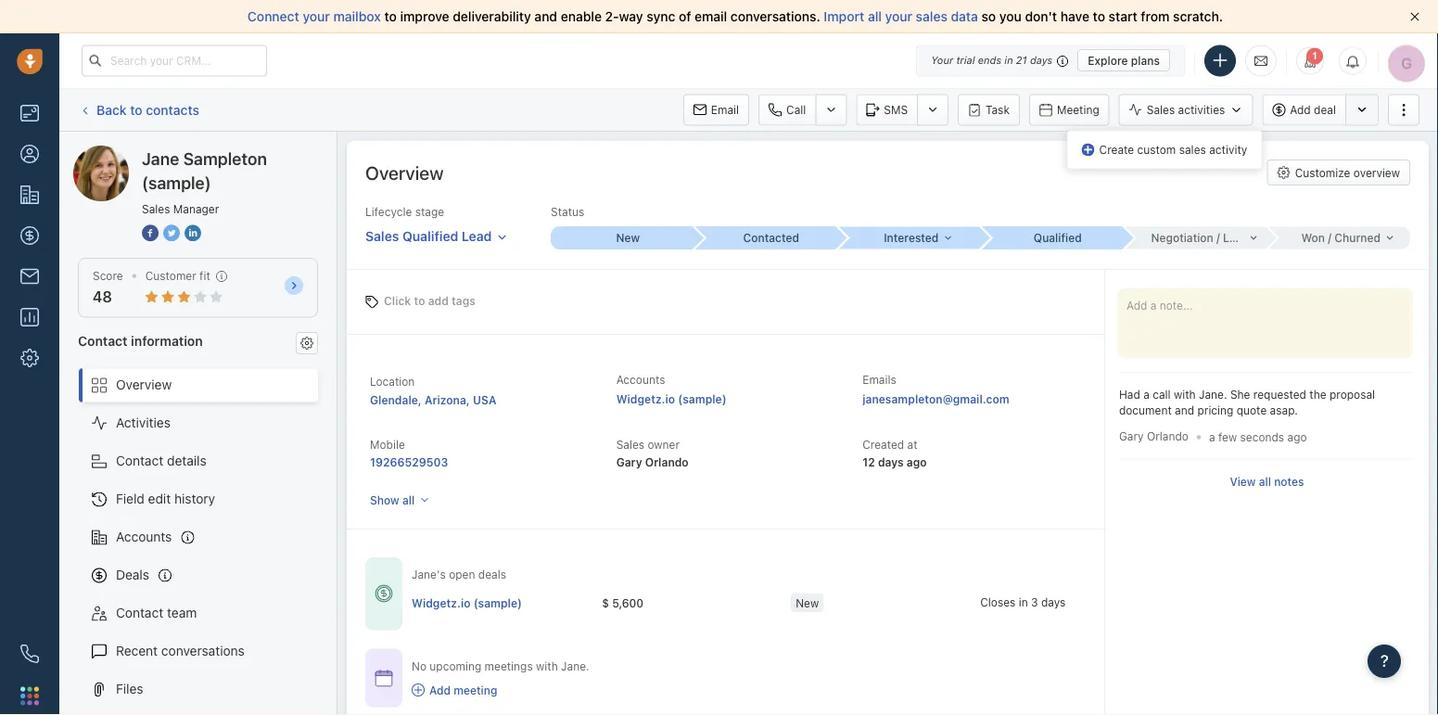 Task type: vqa. For each thing, say whether or not it's contained in the screenshot.
top the (sample)
no



Task type: describe. For each thing, give the bounding box(es) containing it.
add meeting
[[429, 684, 498, 697]]

sms
[[884, 103, 908, 116]]

custom
[[1138, 143, 1176, 156]]

0 vertical spatial widgetz.io (sample) link
[[616, 392, 727, 405]]

churned
[[1335, 232, 1381, 245]]

twitter circled image
[[163, 223, 180, 243]]

with for call
[[1174, 388, 1196, 401]]

close image
[[1411, 12, 1420, 21]]

days for created at 12 days ago
[[878, 456, 904, 469]]

1
[[1312, 50, 1318, 62]]

status
[[551, 205, 585, 218]]

details
[[167, 453, 207, 468]]

sampleton down contacts
[[142, 145, 206, 160]]

plans
[[1131, 54, 1160, 67]]

call button
[[759, 94, 816, 126]]

location glendale, arizona, usa
[[370, 375, 497, 406]]

0 vertical spatial all
[[868, 9, 882, 24]]

call
[[1153, 388, 1171, 401]]

add
[[428, 294, 449, 307]]

0 horizontal spatial widgetz.io (sample) link
[[412, 594, 522, 610]]

sales for sales manager
[[142, 202, 170, 215]]

negotiation
[[1151, 232, 1214, 245]]

contact for contact details
[[116, 453, 164, 468]]

your trial ends in 21 days
[[931, 54, 1053, 66]]

0 horizontal spatial jane
[[110, 145, 139, 160]]

enable
[[561, 9, 602, 24]]

$
[[602, 596, 609, 609]]

customize
[[1295, 166, 1351, 179]]

jane. for meetings
[[561, 659, 590, 672]]

janesampleton@gmail.com link
[[863, 390, 1010, 408]]

a inside had a call with jane. she requested the proposal document and pricing quote asap.
[[1144, 388, 1150, 401]]

/ for won
[[1328, 232, 1332, 245]]

import all your sales data link
[[824, 9, 982, 24]]

1 horizontal spatial qualified
[[1034, 232, 1082, 245]]

(sample) inside accounts widgetz.io (sample)
[[678, 392, 727, 405]]

activities
[[116, 415, 171, 430]]

container_wx8msf4aqz5i3rn1 image
[[412, 684, 425, 697]]

email button
[[683, 94, 749, 126]]

activity
[[1210, 143, 1248, 156]]

negotiation / lost link
[[1124, 227, 1267, 249]]

requested
[[1254, 388, 1307, 401]]

contacted link
[[694, 226, 838, 250]]

emails janesampleton@gmail.com
[[863, 373, 1010, 405]]

container_wx8msf4aqz5i3rn1 image for no upcoming meetings with jane.
[[375, 669, 393, 687]]

2 your from the left
[[885, 9, 913, 24]]

customize overview
[[1295, 166, 1401, 179]]

so
[[982, 9, 996, 24]]

proposal
[[1330, 388, 1376, 401]]

trial
[[957, 54, 975, 66]]

(sample) down deals
[[474, 596, 522, 609]]

jane sampleton (sample) down contacts
[[110, 145, 263, 160]]

(sample) up 'sales manager'
[[142, 173, 211, 192]]

orlando inside 'sales owner gary orlando'
[[645, 456, 689, 469]]

1 link
[[1297, 47, 1325, 75]]

gary orlando
[[1119, 430, 1189, 443]]

information
[[131, 333, 203, 348]]

phone image
[[20, 645, 39, 663]]

manager
[[173, 202, 219, 215]]

negotiation / lost
[[1151, 232, 1247, 245]]

create custom sales activity
[[1100, 143, 1248, 156]]

sampleton up manager
[[183, 148, 267, 168]]

don't
[[1025, 9, 1057, 24]]

1 your from the left
[[303, 9, 330, 24]]

import
[[824, 9, 865, 24]]

linkedin circled image
[[185, 223, 201, 243]]

interested
[[884, 232, 939, 245]]

meeting
[[454, 684, 498, 697]]

won
[[1302, 232, 1325, 245]]

0 vertical spatial orlando
[[1147, 430, 1189, 443]]

mailbox
[[334, 9, 381, 24]]

add for add meeting
[[429, 684, 451, 697]]

gary inside 'sales owner gary orlando'
[[616, 456, 642, 469]]

0 vertical spatial in
[[1005, 54, 1013, 66]]

created
[[863, 438, 905, 451]]

3
[[1031, 595, 1038, 608]]

had
[[1119, 388, 1141, 401]]

have
[[1061, 9, 1090, 24]]

meeting button
[[1029, 94, 1110, 126]]

to right mailbox
[[384, 9, 397, 24]]

contacts
[[146, 102, 199, 117]]

mobile 19266529503
[[370, 438, 448, 469]]

deal
[[1314, 103, 1337, 116]]

customer
[[145, 269, 196, 282]]

she
[[1231, 388, 1251, 401]]

improve
[[400, 9, 449, 24]]

row containing closes in 3 days
[[412, 584, 1170, 622]]

days for closes in 3 days
[[1042, 595, 1066, 608]]

sync
[[647, 9, 676, 24]]

document
[[1119, 404, 1172, 417]]

facebook circled image
[[142, 223, 159, 243]]

show
[[370, 494, 399, 507]]

lost
[[1224, 232, 1247, 245]]

new inside 'row'
[[796, 596, 819, 609]]

sales owner gary orlando
[[616, 438, 689, 469]]

0 vertical spatial days
[[1030, 54, 1053, 66]]

won / churned link
[[1267, 227, 1411, 249]]

upcoming
[[430, 659, 482, 672]]

to left start
[[1093, 9, 1106, 24]]

of
[[679, 9, 691, 24]]

won / churned
[[1302, 232, 1381, 245]]

connect your mailbox to improve deliverability and enable 2-way sync of email conversations. import all your sales data so you don't have to start from scratch.
[[248, 9, 1223, 24]]

$ 5,600
[[602, 596, 644, 609]]

accounts for accounts
[[116, 529, 172, 545]]

the
[[1310, 388, 1327, 401]]

sales activities button
[[1119, 94, 1263, 126]]

created at 12 days ago
[[863, 438, 927, 469]]

phone element
[[11, 635, 48, 672]]

conversations
[[161, 643, 245, 659]]

connect your mailbox link
[[248, 9, 384, 24]]

emails
[[863, 373, 897, 386]]

sales for sales qualified lead
[[365, 228, 399, 244]]

container_wx8msf4aqz5i3rn1 image for jane's open deals
[[375, 585, 393, 603]]

meeting
[[1057, 103, 1100, 116]]

customer fit
[[145, 269, 210, 282]]

glendale, arizona, usa link
[[370, 393, 497, 406]]

to left add
[[414, 294, 425, 307]]

48 button
[[93, 288, 112, 306]]

connect
[[248, 9, 299, 24]]

show all
[[370, 494, 415, 507]]

closes in 3 days
[[981, 595, 1066, 608]]

send email image
[[1255, 53, 1268, 68]]



Task type: locate. For each thing, give the bounding box(es) containing it.
gary
[[1119, 430, 1144, 443], [616, 456, 642, 469]]

widgetz.io (sample) link up owner
[[616, 392, 727, 405]]

0 horizontal spatial your
[[303, 9, 330, 24]]

janesampleton@gmail.com
[[863, 392, 1010, 405]]

0 horizontal spatial in
[[1005, 54, 1013, 66]]

1 vertical spatial jane.
[[561, 659, 590, 672]]

from
[[1141, 9, 1170, 24]]

and inside had a call with jane. she requested the proposal document and pricing quote asap.
[[1175, 404, 1195, 417]]

location
[[370, 375, 415, 388]]

at
[[908, 438, 918, 451]]

1 vertical spatial a
[[1209, 430, 1216, 443]]

1 horizontal spatial gary
[[1119, 430, 1144, 443]]

accounts widgetz.io (sample)
[[616, 373, 727, 405]]

container_wx8msf4aqz5i3rn1 image
[[375, 585, 393, 603], [375, 669, 393, 687]]

1 horizontal spatial a
[[1209, 430, 1216, 443]]

/ left lost
[[1217, 232, 1220, 245]]

jane sampleton (sample) up manager
[[142, 148, 267, 192]]

0 horizontal spatial all
[[402, 494, 415, 507]]

0 vertical spatial accounts
[[616, 373, 665, 386]]

jane down back
[[110, 145, 139, 160]]

to
[[384, 9, 397, 24], [1093, 9, 1106, 24], [130, 102, 142, 117], [414, 294, 425, 307]]

meetings
[[485, 659, 533, 672]]

no upcoming meetings with jane.
[[412, 659, 590, 672]]

and left enable
[[535, 9, 558, 24]]

0 horizontal spatial ago
[[907, 456, 927, 469]]

jane's
[[412, 568, 446, 581]]

with right meetings
[[536, 659, 558, 672]]

1 vertical spatial add
[[429, 684, 451, 697]]

0 vertical spatial new
[[616, 232, 640, 245]]

jane down contacts
[[142, 148, 179, 168]]

in left '21'
[[1005, 54, 1013, 66]]

widgetz.io (sample) link down open
[[412, 594, 522, 610]]

back to contacts link
[[78, 95, 200, 124]]

widgetz.io up owner
[[616, 392, 675, 405]]

1 vertical spatial overview
[[116, 377, 172, 392]]

2 / from the left
[[1328, 232, 1332, 245]]

ago down the at
[[907, 456, 927, 469]]

all right the "view"
[[1259, 475, 1272, 488]]

accounts up owner
[[616, 373, 665, 386]]

a few seconds ago
[[1209, 430, 1307, 443]]

won / churned button
[[1267, 227, 1411, 249]]

1 container_wx8msf4aqz5i3rn1 image from the top
[[375, 585, 393, 603]]

recent conversations
[[116, 643, 245, 659]]

create
[[1100, 143, 1135, 156]]

qualified link
[[981, 226, 1124, 250]]

jane. up pricing
[[1199, 388, 1228, 401]]

(sample) up owner
[[678, 392, 727, 405]]

deliverability
[[453, 9, 531, 24]]

sales up facebook circled image
[[142, 202, 170, 215]]

sales left data
[[916, 9, 948, 24]]

overview
[[365, 161, 444, 183], [116, 377, 172, 392]]

1 vertical spatial widgetz.io (sample) link
[[412, 594, 522, 610]]

deals
[[478, 568, 506, 581]]

0 horizontal spatial new
[[616, 232, 640, 245]]

1 vertical spatial orlando
[[645, 456, 689, 469]]

back to contacts
[[96, 102, 199, 117]]

add left the deal
[[1290, 103, 1311, 116]]

overview
[[1354, 166, 1401, 179]]

sales inside button
[[1147, 103, 1175, 116]]

contact down activities
[[116, 453, 164, 468]]

21
[[1016, 54, 1027, 66]]

sales inside 'sales owner gary orlando'
[[616, 438, 645, 451]]

negotiation / lost button
[[1124, 227, 1267, 249]]

start
[[1109, 9, 1138, 24]]

way
[[619, 9, 643, 24]]

click
[[384, 294, 411, 307]]

orlando down document
[[1147, 430, 1189, 443]]

1 vertical spatial with
[[536, 659, 558, 672]]

0 vertical spatial ago
[[1288, 430, 1307, 443]]

in left 3
[[1019, 595, 1028, 608]]

0 horizontal spatial with
[[536, 659, 558, 672]]

0 vertical spatial contact
[[78, 333, 128, 348]]

contact information
[[78, 333, 203, 348]]

(sample) up manager
[[210, 145, 263, 160]]

1 vertical spatial ago
[[907, 456, 927, 469]]

click to add tags
[[384, 294, 476, 307]]

ago down asap.
[[1288, 430, 1307, 443]]

ends
[[978, 54, 1002, 66]]

0 vertical spatial overview
[[365, 161, 444, 183]]

days right 3
[[1042, 595, 1066, 608]]

1 vertical spatial days
[[878, 456, 904, 469]]

/
[[1217, 232, 1220, 245], [1328, 232, 1332, 245]]

0 vertical spatial sales
[[916, 9, 948, 24]]

0 horizontal spatial /
[[1217, 232, 1220, 245]]

0 horizontal spatial a
[[1144, 388, 1150, 401]]

0 vertical spatial gary
[[1119, 430, 1144, 443]]

0 vertical spatial with
[[1174, 388, 1196, 401]]

1 horizontal spatial widgetz.io (sample) link
[[616, 392, 727, 405]]

gary down document
[[1119, 430, 1144, 443]]

5,600
[[612, 596, 644, 609]]

a
[[1144, 388, 1150, 401], [1209, 430, 1216, 443]]

a left few
[[1209, 430, 1216, 443]]

all right import
[[868, 9, 882, 24]]

jane. right meetings
[[561, 659, 590, 672]]

to right back
[[130, 102, 142, 117]]

/ for negotiation
[[1217, 232, 1220, 245]]

with inside had a call with jane. she requested the proposal document and pricing quote asap.
[[1174, 388, 1196, 401]]

had a call with jane. she requested the proposal document and pricing quote asap.
[[1119, 388, 1376, 417]]

in
[[1005, 54, 1013, 66], [1019, 595, 1028, 608]]

contact for contact information
[[78, 333, 128, 348]]

1 vertical spatial accounts
[[116, 529, 172, 545]]

2 vertical spatial days
[[1042, 595, 1066, 608]]

contact up recent
[[116, 605, 164, 621]]

your
[[931, 54, 954, 66]]

sales down lifecycle
[[365, 228, 399, 244]]

0 vertical spatial add
[[1290, 103, 1311, 116]]

contact for contact team
[[116, 605, 164, 621]]

1 horizontal spatial ago
[[1288, 430, 1307, 443]]

1 / from the left
[[1217, 232, 1220, 245]]

few
[[1219, 430, 1237, 443]]

2 horizontal spatial all
[[1259, 475, 1272, 488]]

sales qualified lead link
[[365, 220, 508, 246]]

1 vertical spatial and
[[1175, 404, 1195, 417]]

your left mailbox
[[303, 9, 330, 24]]

overview up activities
[[116, 377, 172, 392]]

0 vertical spatial and
[[535, 9, 558, 24]]

add deal
[[1290, 103, 1337, 116]]

team
[[167, 605, 197, 621]]

0 horizontal spatial accounts
[[116, 529, 172, 545]]

usa
[[473, 393, 497, 406]]

12
[[863, 456, 875, 469]]

container_wx8msf4aqz5i3rn1 image left container_wx8msf4aqz5i3rn1 icon
[[375, 669, 393, 687]]

1 horizontal spatial new
[[796, 596, 819, 609]]

1 vertical spatial sales
[[1180, 143, 1207, 156]]

add meeting link
[[412, 682, 590, 698]]

1 vertical spatial new
[[796, 596, 819, 609]]

1 vertical spatial in
[[1019, 595, 1028, 608]]

gary down accounts widgetz.io (sample)
[[616, 456, 642, 469]]

task
[[986, 103, 1010, 116]]

add right container_wx8msf4aqz5i3rn1 icon
[[429, 684, 451, 697]]

/ right won
[[1328, 232, 1332, 245]]

pricing
[[1198, 404, 1234, 417]]

contact down 48 button
[[78, 333, 128, 348]]

days right '21'
[[1030, 54, 1053, 66]]

orlando
[[1147, 430, 1189, 443], [645, 456, 689, 469]]

1 horizontal spatial all
[[868, 9, 882, 24]]

with for meetings
[[536, 659, 558, 672]]

2 vertical spatial all
[[402, 494, 415, 507]]

widgetz.io inside accounts widgetz.io (sample)
[[616, 392, 675, 405]]

1 horizontal spatial orlando
[[1147, 430, 1189, 443]]

all for view all notes
[[1259, 475, 1272, 488]]

1 horizontal spatial and
[[1175, 404, 1195, 417]]

sales for sales activities
[[1147, 103, 1175, 116]]

all right show on the bottom left
[[402, 494, 415, 507]]

back
[[96, 102, 127, 117]]

accounts
[[616, 373, 665, 386], [116, 529, 172, 545]]

widgetz.io (sample) link
[[616, 392, 727, 405], [412, 594, 522, 610]]

1 horizontal spatial accounts
[[616, 373, 665, 386]]

interested button
[[838, 227, 981, 249]]

add deal button
[[1263, 94, 1346, 126]]

contact details
[[116, 453, 207, 468]]

deals
[[116, 567, 149, 583]]

0 horizontal spatial overview
[[116, 377, 172, 392]]

jane's open deals
[[412, 568, 506, 581]]

0 vertical spatial container_wx8msf4aqz5i3rn1 image
[[375, 585, 393, 603]]

score 48
[[93, 269, 123, 306]]

to inside "link"
[[130, 102, 142, 117]]

lifecycle
[[365, 205, 412, 218]]

lifecycle stage
[[365, 205, 444, 218]]

and left pricing
[[1175, 404, 1195, 417]]

activities
[[1178, 103, 1226, 116]]

add for add deal
[[1290, 103, 1311, 116]]

1 vertical spatial contact
[[116, 453, 164, 468]]

jane. for call
[[1199, 388, 1228, 401]]

48
[[93, 288, 112, 306]]

1 horizontal spatial in
[[1019, 595, 1028, 608]]

1 vertical spatial gary
[[616, 456, 642, 469]]

explore plans link
[[1078, 49, 1171, 71]]

0 horizontal spatial qualified
[[403, 228, 459, 244]]

0 horizontal spatial add
[[429, 684, 451, 697]]

1 vertical spatial container_wx8msf4aqz5i3rn1 image
[[375, 669, 393, 687]]

2 container_wx8msf4aqz5i3rn1 image from the top
[[375, 669, 393, 687]]

days down created
[[878, 456, 904, 469]]

1 horizontal spatial jane
[[142, 148, 179, 168]]

field edit history
[[116, 491, 215, 506]]

0 horizontal spatial sales
[[916, 9, 948, 24]]

new inside 'link'
[[616, 232, 640, 245]]

sales left owner
[[616, 438, 645, 451]]

sales manager
[[142, 202, 219, 215]]

0 vertical spatial jane.
[[1199, 388, 1228, 401]]

your right import
[[885, 9, 913, 24]]

1 vertical spatial widgetz.io
[[412, 596, 471, 609]]

1 vertical spatial all
[[1259, 475, 1272, 488]]

days inside created at 12 days ago
[[878, 456, 904, 469]]

with right call
[[1174, 388, 1196, 401]]

sales up custom
[[1147, 103, 1175, 116]]

0 horizontal spatial orlando
[[645, 456, 689, 469]]

2-
[[605, 9, 619, 24]]

files
[[116, 681, 143, 697]]

data
[[951, 9, 978, 24]]

explore
[[1088, 54, 1128, 67]]

sms button
[[856, 94, 917, 126]]

widgetz.io inside 'row'
[[412, 596, 471, 609]]

no
[[412, 659, 427, 672]]

new
[[616, 232, 640, 245], [796, 596, 819, 609]]

interested link
[[838, 227, 981, 249]]

add inside button
[[1290, 103, 1311, 116]]

sales qualified lead
[[365, 228, 492, 244]]

2 vertical spatial contact
[[116, 605, 164, 621]]

1 horizontal spatial sales
[[1180, 143, 1207, 156]]

fit
[[200, 269, 210, 282]]

all for show all
[[402, 494, 415, 507]]

stage
[[415, 205, 444, 218]]

0 horizontal spatial jane.
[[561, 659, 590, 672]]

0 horizontal spatial widgetz.io
[[412, 596, 471, 609]]

customize overview button
[[1268, 160, 1411, 186]]

1 horizontal spatial /
[[1328, 232, 1332, 245]]

ago inside created at 12 days ago
[[907, 456, 927, 469]]

0 horizontal spatial and
[[535, 9, 558, 24]]

mng settings image
[[301, 336, 314, 349]]

a left call
[[1144, 388, 1150, 401]]

1 horizontal spatial your
[[885, 9, 913, 24]]

sales left activity
[[1180, 143, 1207, 156]]

widgetz.io down jane's
[[412, 596, 471, 609]]

freshworks switcher image
[[20, 687, 39, 705]]

accounts inside accounts widgetz.io (sample)
[[616, 373, 665, 386]]

1 horizontal spatial with
[[1174, 388, 1196, 401]]

1 horizontal spatial add
[[1290, 103, 1311, 116]]

1 horizontal spatial widgetz.io
[[616, 392, 675, 405]]

1 horizontal spatial jane.
[[1199, 388, 1228, 401]]

days
[[1030, 54, 1053, 66], [878, 456, 904, 469], [1042, 595, 1066, 608]]

closes
[[981, 595, 1016, 608]]

orlando down owner
[[645, 456, 689, 469]]

jane. inside had a call with jane. she requested the proposal document and pricing quote asap.
[[1199, 388, 1228, 401]]

1 horizontal spatial overview
[[365, 161, 444, 183]]

accounts for accounts widgetz.io (sample)
[[616, 373, 665, 386]]

edit
[[148, 491, 171, 506]]

accounts up deals
[[116, 529, 172, 545]]

in inside 'row'
[[1019, 595, 1028, 608]]

row
[[412, 584, 1170, 622]]

19266529503 link
[[370, 456, 448, 469]]

0 vertical spatial a
[[1144, 388, 1150, 401]]

0 vertical spatial widgetz.io
[[616, 392, 675, 405]]

0 horizontal spatial gary
[[616, 456, 642, 469]]

Search your CRM... text field
[[82, 45, 267, 77]]

email
[[695, 9, 727, 24]]

overview up lifecycle stage at top
[[365, 161, 444, 183]]

container_wx8msf4aqz5i3rn1 image left widgetz.io (sample)
[[375, 585, 393, 603]]



